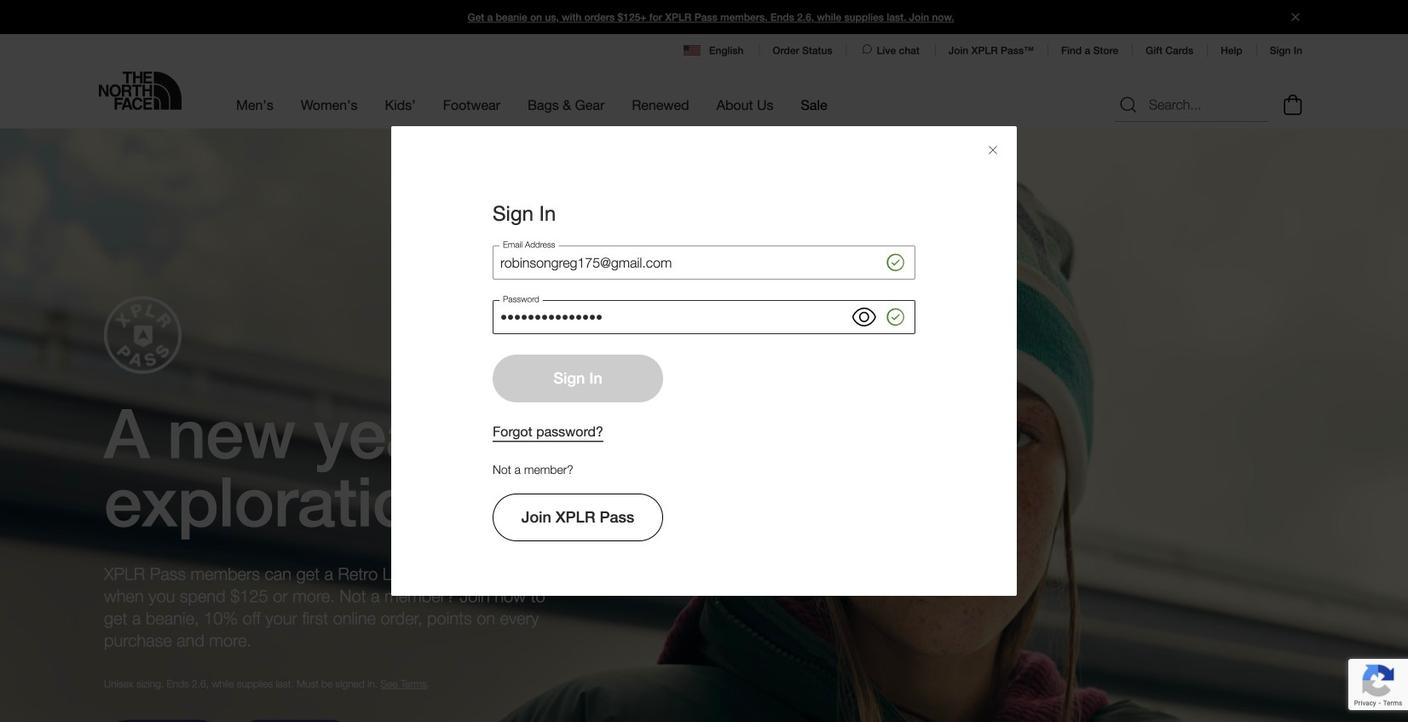 Task type: describe. For each thing, give the bounding box(es) containing it.
switch visibility password image
[[853, 305, 877, 329]]

a woman looks at you with a straight face. she is outside wearing the north face retro logo beanie, and north face down jacket in pine needle. image
[[0, 128, 1409, 722]]



Task type: vqa. For each thing, say whether or not it's contained in the screenshot.
Switch Visibility Password icon
yes



Task type: locate. For each thing, give the bounding box(es) containing it.
view cart image
[[1280, 92, 1307, 118]]

search all image
[[1119, 95, 1139, 115]]

loyalty logo image
[[104, 296, 182, 374]]

Search search field
[[1115, 88, 1269, 122]]

None text field
[[493, 246, 916, 280]]

close image
[[1285, 13, 1307, 21]]

the north face home page image
[[99, 72, 182, 110]]

None password field
[[493, 300, 916, 334]]



